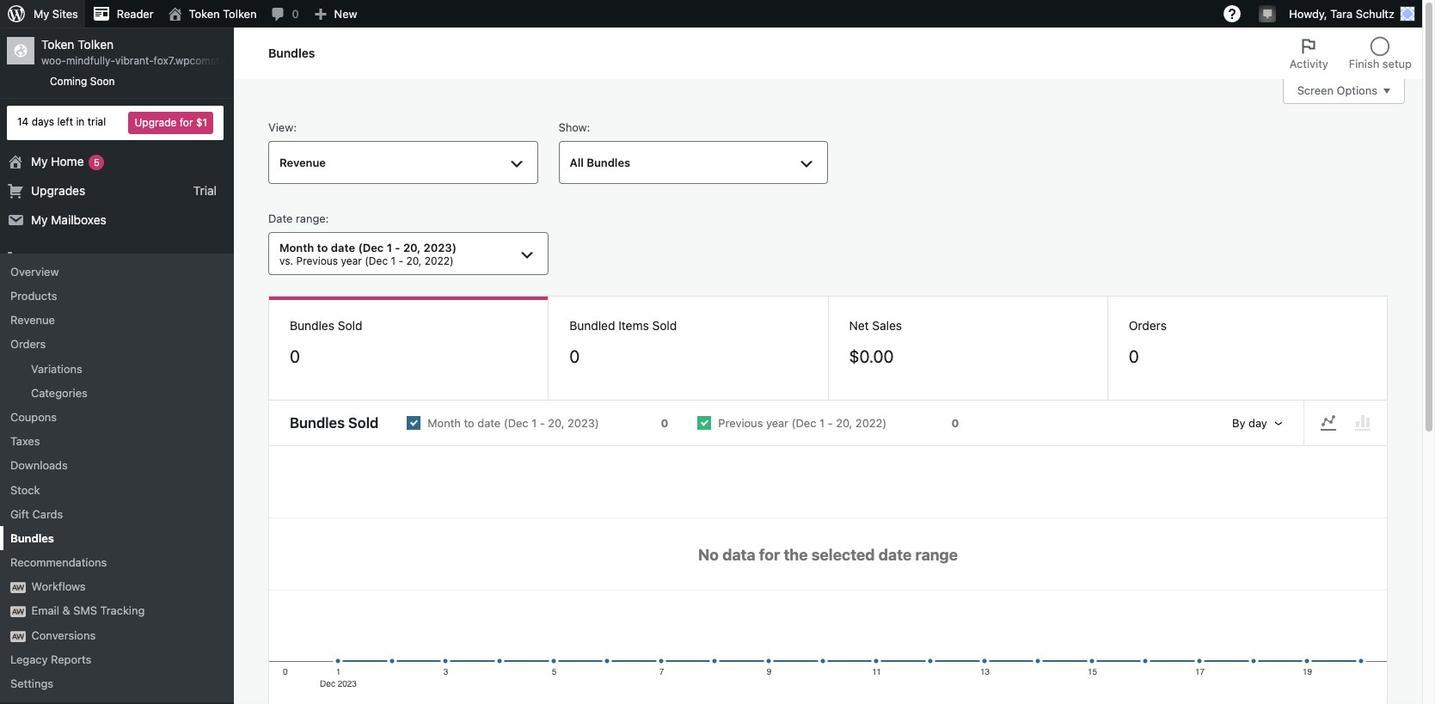 Task type: vqa. For each thing, say whether or not it's contained in the screenshot.
Legacy
yes



Task type: locate. For each thing, give the bounding box(es) containing it.
setup
[[1383, 57, 1413, 71]]

legacy reports
[[10, 653, 91, 667]]

month
[[280, 241, 314, 254], [428, 417, 461, 431]]

1 vertical spatial tolken
[[78, 37, 114, 52]]

1 vertical spatial to
[[464, 417, 475, 431]]

1 automatewoo element from the top
[[10, 583, 26, 594]]

1 bundles sold from the top
[[290, 319, 363, 333]]

my for my mailboxes
[[31, 212, 48, 227]]

0 horizontal spatial to
[[317, 241, 328, 254]]

year inside month to date (dec 1 - 20, 2023) vs. previous year (dec 1 - 20, 2022)
[[341, 255, 362, 268]]

date inside month to date (dec 1 - 20, 2023) vs. previous year (dec 1 - 20, 2022)
[[331, 241, 355, 254]]

year inside option
[[767, 417, 789, 431]]

automatewoo element for workflows
[[10, 583, 26, 594]]

products
[[31, 281, 81, 295], [10, 289, 57, 303]]

2 horizontal spatial :
[[587, 120, 591, 134]]

2 automatewoo element from the top
[[10, 607, 26, 618]]

previous inside month to date (dec 1 - 20, 2023) vs. previous year (dec 1 - 20, 2022)
[[296, 255, 338, 268]]

2023) inside month to date (dec 1 - 20, 2023) vs. previous year (dec 1 - 20, 2022)
[[424, 241, 457, 254]]

0 horizontal spatial 2023)
[[424, 241, 457, 254]]

to inside month to date (dec 1 - 20, 2023) vs. previous year (dec 1 - 20, 2022)
[[317, 241, 328, 254]]

0 horizontal spatial tolken
[[78, 37, 114, 52]]

my left the sites at the top left of page
[[34, 7, 49, 21]]

tara
[[1331, 7, 1353, 21]]

my mailboxes
[[31, 212, 107, 227]]

items
[[619, 319, 649, 333]]

revenue down 'view :'
[[280, 156, 326, 170]]

schultz
[[1357, 7, 1396, 21]]

date
[[331, 241, 355, 254], [478, 417, 501, 431]]

none checkbox containing previous year (dec 1 - 20, 2022)
[[683, 402, 974, 445]]

reader
[[117, 7, 154, 21]]

tolken left 0 link
[[223, 7, 257, 21]]

my down upgrades
[[31, 212, 48, 227]]

payments
[[31, 340, 89, 354]]

sold
[[338, 319, 363, 333], [653, 319, 677, 333], [349, 415, 379, 432]]

0 horizontal spatial month
[[280, 241, 314, 254]]

1 vertical spatial revenue
[[10, 313, 55, 327]]

0 horizontal spatial previous
[[296, 255, 338, 268]]

token up fox7.wpcomstaging.com
[[189, 7, 220, 21]]

upgrade
[[135, 116, 177, 129]]

tolken up mindfully-
[[78, 37, 114, 52]]

0 vertical spatial to
[[317, 241, 328, 254]]

range
[[296, 212, 326, 226]]

token inside token tolken "link"
[[189, 7, 220, 21]]

bundles inside dropdown button
[[587, 156, 631, 170]]

my
[[34, 7, 49, 21], [31, 154, 48, 168], [31, 212, 48, 227]]

customers link
[[0, 303, 234, 333]]

token tolken link
[[161, 0, 264, 28]]

0 vertical spatial month
[[280, 241, 314, 254]]

1 vertical spatial 2022)
[[856, 417, 887, 431]]

automatewoo element left workflows
[[10, 583, 26, 594]]

show :
[[559, 120, 591, 134]]

1 horizontal spatial revenue
[[280, 156, 326, 170]]

automatewoo element left email
[[10, 607, 26, 618]]

date range :
[[268, 212, 329, 226]]

toolbar navigation
[[0, 0, 1423, 31]]

0 vertical spatial bundles sold
[[290, 319, 363, 333]]

1 vertical spatial previous
[[719, 417, 763, 431]]

None checkbox
[[683, 402, 974, 445]]

1 vertical spatial my
[[31, 154, 48, 168]]

14 days left in trial
[[17, 115, 106, 128]]

downloads link
[[0, 454, 234, 478]]

1 vertical spatial date
[[478, 417, 501, 431]]

automatewoo element inside conversions link
[[10, 631, 26, 642]]

previous
[[296, 255, 338, 268], [719, 417, 763, 431]]

0 vertical spatial my
[[34, 7, 49, 21]]

token
[[189, 7, 220, 21], [41, 37, 74, 52]]

5
[[94, 156, 100, 167]]

0 vertical spatial previous
[[296, 255, 338, 268]]

0 horizontal spatial 2022)
[[425, 255, 454, 268]]

token up woo-
[[41, 37, 74, 52]]

2022) inside month to date (dec 1 - 20, 2023) vs. previous year (dec 1 - 20, 2022)
[[425, 255, 454, 268]]

(dec
[[358, 241, 384, 254], [365, 255, 388, 268], [504, 417, 529, 431], [792, 417, 817, 431]]

automatewoo element inside email & sms tracking link
[[10, 607, 26, 618]]

2 vertical spatial my
[[31, 212, 48, 227]]

workflows link
[[0, 575, 234, 599]]

0 vertical spatial 2023)
[[424, 241, 457, 254]]

token for token tolken
[[189, 7, 220, 21]]

1 vertical spatial automatewoo element
[[10, 607, 26, 618]]

0 vertical spatial automatewoo element
[[10, 583, 26, 594]]

all
[[570, 156, 584, 170]]

1 horizontal spatial 2023)
[[568, 417, 599, 431]]

my for my sites
[[34, 7, 49, 21]]

2 products link from the top
[[0, 284, 234, 308]]

tolken inside token tolken "link"
[[223, 7, 257, 21]]

analytics
[[31, 369, 82, 384]]

1 vertical spatial month
[[428, 417, 461, 431]]

0 horizontal spatial token
[[41, 37, 74, 52]]

1 vertical spatial 2023)
[[568, 417, 599, 431]]

1 horizontal spatial previous
[[719, 417, 763, 431]]

0 horizontal spatial date
[[331, 241, 355, 254]]

howdy,
[[1290, 7, 1328, 21]]

automatewoo element up legacy
[[10, 631, 26, 642]]

show
[[559, 120, 587, 134]]

1 vertical spatial token
[[41, 37, 74, 52]]

0
[[292, 7, 299, 21], [290, 347, 300, 367], [570, 347, 580, 367], [1129, 347, 1140, 367], [661, 417, 669, 431], [952, 417, 960, 431]]

0 horizontal spatial revenue
[[10, 313, 55, 327]]

line chart image
[[1319, 413, 1340, 434]]

for
[[180, 116, 193, 129]]

view :
[[268, 120, 297, 134]]

my left home
[[31, 154, 48, 168]]

0 vertical spatial orders link
[[0, 244, 234, 274]]

revenue up payments
[[10, 313, 55, 327]]

2023)
[[424, 241, 457, 254], [568, 417, 599, 431]]

1 horizontal spatial month
[[428, 417, 461, 431]]

0 vertical spatial 2022)
[[425, 255, 454, 268]]

to for month to date (dec 1 - 20, 2023) vs. previous year (dec 1 - 20, 2022)
[[317, 241, 328, 254]]

none checkbox containing month to date (dec 1 - 20, 2023)
[[393, 402, 683, 445]]

bundles sold
[[290, 319, 363, 333], [290, 415, 379, 432]]

0 horizontal spatial :
[[294, 120, 297, 134]]

None checkbox
[[393, 402, 683, 445]]

year
[[341, 255, 362, 268], [767, 417, 789, 431]]

sales
[[873, 319, 903, 333]]

automatewoo element
[[10, 583, 26, 594], [10, 607, 26, 618], [10, 631, 26, 642]]

0 vertical spatial tolken
[[223, 7, 257, 21]]

menu bar
[[1305, 408, 1388, 439]]

2 vertical spatial automatewoo element
[[10, 631, 26, 642]]

1 horizontal spatial tolken
[[223, 7, 257, 21]]

products link up revenue link
[[0, 274, 234, 303]]

fox7.wpcomstaging.com
[[154, 54, 270, 67]]

products link
[[0, 274, 234, 303], [0, 284, 234, 308]]

finish setup
[[1350, 57, 1413, 71]]

&
[[62, 604, 70, 618]]

date for month to date (dec 1 - 20, 2023)
[[478, 417, 501, 431]]

bar chart image
[[1353, 413, 1374, 434]]

1 vertical spatial year
[[767, 417, 789, 431]]

month inside month to date (dec 1 - 20, 2023) vs. previous year (dec 1 - 20, 2022)
[[280, 241, 314, 254]]

customers
[[31, 310, 91, 325]]

1 horizontal spatial date
[[478, 417, 501, 431]]

tracking
[[100, 604, 145, 618]]

2023) for month to date (dec 1 - 20, 2023) vs. previous year (dec 1 - 20, 2022)
[[424, 241, 457, 254]]

0 vertical spatial orders
[[31, 251, 69, 266]]

tolken inside token tolken woo-mindfully-vibrant-fox7.wpcomstaging.com coming soon
[[78, 37, 114, 52]]

my inside toolbar navigation
[[34, 7, 49, 21]]

automatewoo element for conversions
[[10, 631, 26, 642]]

my mailboxes link
[[0, 206, 234, 235]]

automatewoo element inside workflows link
[[10, 583, 26, 594]]

1 horizontal spatial to
[[464, 417, 475, 431]]

3 automatewoo element from the top
[[10, 631, 26, 642]]

gift cards link
[[0, 502, 234, 526]]

token inside token tolken woo-mindfully-vibrant-fox7.wpcomstaging.com coming soon
[[41, 37, 74, 52]]

new link
[[306, 0, 364, 28]]

1 vertical spatial bundles sold
[[290, 415, 379, 432]]

0 horizontal spatial year
[[341, 255, 362, 268]]

0 vertical spatial revenue
[[280, 156, 326, 170]]

bundles
[[268, 46, 315, 60], [587, 156, 631, 170], [290, 319, 335, 333], [290, 415, 345, 432], [10, 532, 54, 545]]

email
[[31, 604, 59, 618]]

screen options
[[1298, 84, 1378, 98]]

0 vertical spatial date
[[331, 241, 355, 254]]

products link up payments link
[[0, 284, 234, 308]]

all bundles button
[[559, 141, 829, 184]]

1 horizontal spatial year
[[767, 417, 789, 431]]

1 horizontal spatial token
[[189, 7, 220, 21]]

settings link
[[0, 672, 234, 696]]

orders
[[31, 251, 69, 266], [1129, 319, 1167, 333], [10, 338, 46, 351]]

tab list
[[1280, 28, 1423, 79]]

0 vertical spatial year
[[341, 255, 362, 268]]

orders inside performance indicators menu
[[1129, 319, 1167, 333]]

1 vertical spatial orders
[[1129, 319, 1167, 333]]

2 bundles sold from the top
[[290, 415, 379, 432]]

date
[[268, 212, 293, 226]]

: for view
[[294, 120, 297, 134]]

performance indicators menu
[[268, 296, 1389, 401]]

0 vertical spatial token
[[189, 7, 220, 21]]

1 vertical spatial orders link
[[0, 332, 234, 357]]



Task type: describe. For each thing, give the bounding box(es) containing it.
bundles inside main menu 'navigation'
[[10, 532, 54, 545]]

month for month to date (dec 1 - 20, 2023)
[[428, 417, 461, 431]]

variations link
[[0, 357, 234, 381]]

mindfully-
[[66, 54, 115, 67]]

0 link
[[264, 0, 306, 28]]

conversions
[[31, 629, 96, 642]]

stock
[[10, 483, 40, 497]]

recommendations
[[10, 556, 107, 570]]

gift cards
[[10, 507, 63, 521]]

2023) for month to date (dec 1 - 20, 2023)
[[568, 417, 599, 431]]

trial
[[88, 115, 106, 128]]

activity
[[1290, 57, 1329, 71]]

days
[[32, 115, 54, 128]]

sms
[[73, 604, 97, 618]]

settings
[[10, 677, 53, 691]]

2 vertical spatial orders
[[10, 338, 46, 351]]

new
[[334, 7, 358, 21]]

1 products link from the top
[[0, 274, 234, 303]]

view
[[268, 120, 294, 134]]

bundled items sold
[[570, 319, 677, 333]]

main menu navigation
[[0, 28, 270, 705]]

1 horizontal spatial 2022)
[[856, 417, 887, 431]]

my sites link
[[0, 0, 85, 28]]

$0.00
[[850, 347, 894, 367]]

0 inside toolbar navigation
[[292, 7, 299, 21]]

email & sms tracking link
[[0, 599, 234, 623]]

finish setup button
[[1339, 28, 1423, 79]]

categories
[[31, 386, 88, 400]]

1 orders link from the top
[[0, 244, 234, 274]]

revenue inside main menu 'navigation'
[[10, 313, 55, 327]]

my home 5
[[31, 154, 100, 168]]

coming
[[50, 75, 87, 88]]

net
[[850, 319, 869, 333]]

options
[[1337, 84, 1378, 98]]

analytics link
[[0, 362, 234, 392]]

variations
[[31, 362, 83, 376]]

token tolken
[[189, 7, 257, 21]]

date for month to date (dec 1 - 20, 2023) vs. previous year (dec 1 - 20, 2022)
[[331, 241, 355, 254]]

month to date (dec 1 - 20, 2023)
[[428, 417, 599, 431]]

bundles sold inside performance indicators menu
[[290, 319, 363, 333]]

my for my home 5
[[31, 154, 48, 168]]

finish
[[1350, 57, 1380, 71]]

stock link
[[0, 478, 234, 502]]

screen options button
[[1283, 78, 1406, 104]]

token tolken woo-mindfully-vibrant-fox7.wpcomstaging.com coming soon
[[41, 37, 270, 88]]

upgrades
[[31, 183, 85, 198]]

sites
[[52, 7, 78, 21]]

tolken for token tolken woo-mindfully-vibrant-fox7.wpcomstaging.com coming soon
[[78, 37, 114, 52]]

mailboxes
[[51, 212, 107, 227]]

payments link
[[0, 333, 234, 362]]

recommendations link
[[0, 551, 234, 575]]

bundles link
[[0, 526, 234, 551]]

bundled
[[570, 319, 616, 333]]

: for show
[[587, 120, 591, 134]]

to for month to date (dec 1 - 20, 2023)
[[464, 417, 475, 431]]

trial
[[193, 183, 217, 198]]

month to date (dec 1 - 20, 2023) vs. previous year (dec 1 - 20, 2022)
[[280, 241, 457, 268]]

$1
[[196, 116, 207, 129]]

bundles inside performance indicators menu
[[290, 319, 335, 333]]

overview link
[[0, 260, 234, 284]]

workflows
[[31, 580, 86, 594]]

upgrade for $1 button
[[129, 111, 213, 134]]

home
[[51, 154, 84, 168]]

activity button
[[1280, 28, 1339, 79]]

downloads
[[10, 459, 68, 473]]

overview
[[10, 265, 59, 279]]

coupons link
[[0, 405, 234, 429]]

revenue button
[[268, 141, 538, 184]]

email & sms tracking
[[31, 604, 145, 618]]

tab list containing activity
[[1280, 28, 1423, 79]]

categories link
[[0, 381, 234, 405]]

2 orders link from the top
[[0, 332, 234, 357]]

automatewoo element for email & sms tracking
[[10, 607, 26, 618]]

revenue inside dropdown button
[[280, 156, 326, 170]]

howdy, tara schultz
[[1290, 7, 1396, 21]]

reports
[[51, 653, 91, 667]]

taxes
[[10, 435, 40, 448]]

my sites
[[34, 7, 78, 21]]

woo-
[[41, 54, 66, 67]]

screen
[[1298, 84, 1334, 98]]

upgrade for $1
[[135, 116, 207, 129]]

reader link
[[85, 0, 161, 28]]

1 horizontal spatial :
[[326, 212, 329, 226]]

14
[[17, 115, 29, 128]]

legacy reports link
[[0, 648, 234, 672]]

notification image
[[1262, 6, 1275, 20]]

month for month to date (dec 1 - 20, 2023) vs. previous year (dec 1 - 20, 2022)
[[280, 241, 314, 254]]

taxes link
[[0, 429, 234, 454]]

legacy
[[10, 653, 48, 667]]

cards
[[32, 507, 63, 521]]

left
[[57, 115, 73, 128]]

tolken for token tolken
[[223, 7, 257, 21]]

token for token tolken woo-mindfully-vibrant-fox7.wpcomstaging.com coming soon
[[41, 37, 74, 52]]

all bundles
[[570, 156, 631, 170]]

net sales
[[850, 319, 903, 333]]

in
[[76, 115, 85, 128]]

previous year (dec 1 - 20, 2022)
[[719, 417, 887, 431]]

soon
[[90, 75, 115, 88]]



